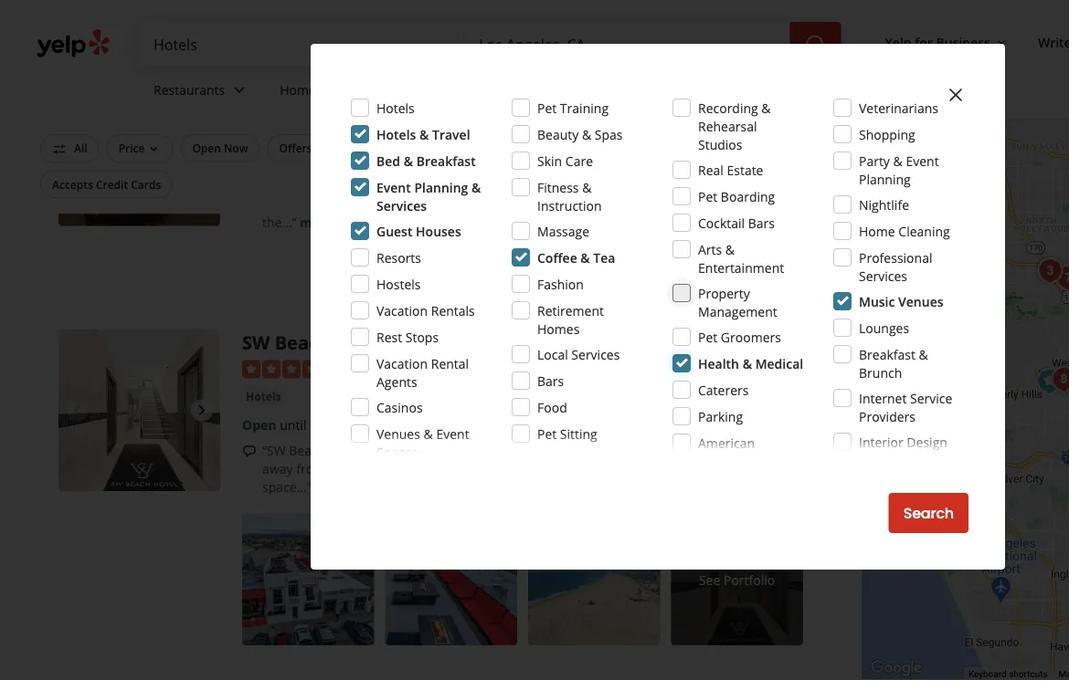 Task type: vqa. For each thing, say whether or not it's contained in the screenshot.
Venues & Event Spaces's Event
yes



Task type: locate. For each thing, give the bounding box(es) containing it.
in up massage
[[549, 195, 560, 212]]

we're
[[718, 442, 752, 460]]

1 vertical spatial doubletree
[[459, 177, 529, 194]]

1 vertical spatial venues
[[376, 425, 420, 443]]

1 vertical spatial beach
[[289, 442, 326, 460]]

just
[[662, 195, 683, 212]]

& for breakfast & brunch
[[919, 346, 928, 363]]

0 vertical spatial by
[[352, 64, 374, 89]]

2 offers from the left
[[562, 141, 595, 156]]

1 vertical spatial slideshow element
[[58, 330, 220, 492]]

bars down the blocks
[[748, 214, 775, 232]]

1 horizontal spatial all
[[518, 141, 531, 156]]

professional
[[859, 249, 932, 266]]

& up instruction on the right top of page
[[582, 179, 592, 196]]

tokyo up tea
[[596, 195, 632, 212]]

reviews) for hotel
[[392, 360, 441, 377]]

by up located
[[532, 177, 546, 194]]

1 all from the left
[[74, 141, 87, 156]]

recording
[[698, 99, 758, 117]]

1 horizontal spatial planning
[[859, 170, 911, 188]]

None search field
[[139, 22, 845, 66]]

0 vertical spatial event
[[906, 152, 939, 169]]

1 horizontal spatial little
[[564, 195, 593, 212]]

shortcuts
[[1009, 669, 1048, 680]]

and down the 'addition,'
[[502, 461, 525, 478]]

hotels link down 4.7 star rating image
[[242, 388, 285, 406]]

portfolio
[[724, 571, 775, 589]]

& right party
[[893, 152, 903, 169]]

venues down professional services
[[898, 293, 943, 310]]

planning down bed & breakfast
[[414, 179, 468, 196]]

"experience the best of la at the doubletree by hilton los angeles downtown, a full- service hotel in the heart of downtown. located in little tokyo and just a few blocks from the…"
[[262, 177, 792, 231]]

0 vertical spatial little
[[292, 123, 321, 141]]

los up to
[[494, 64, 525, 89]]

1 horizontal spatial from
[[763, 195, 792, 212]]

0 horizontal spatial a
[[687, 195, 694, 212]]

event down bed
[[376, 179, 411, 196]]

1 vertical spatial breakfast
[[859, 346, 916, 363]]

located
[[499, 195, 546, 212]]

home down nightlife
[[859, 222, 895, 240]]

training
[[560, 99, 609, 117]]

hotel for sw beach hotel
[[335, 330, 385, 355]]

little up massage
[[564, 195, 593, 212]]

a left full-
[[734, 177, 741, 194]]

open left all
[[242, 151, 276, 169]]

retirement
[[537, 302, 604, 319]]

beach inside '"sw beach hotel is hermosa's newest addition, located in the center of it all. we're steps away from the beach, restaurants, bars, and entertainment. our stunning rooftop event space…"'
[[289, 442, 326, 460]]

the up our
[[607, 442, 627, 460]]

1 vertical spatial previous image
[[66, 400, 88, 422]]

doubletree up located
[[459, 177, 529, 194]]

hotels button down 4.7 star rating image
[[242, 388, 285, 406]]

hilton up instruction on the right top of page
[[550, 177, 586, 194]]

reviews) down stops
[[392, 360, 441, 377]]

1 horizontal spatial angeles
[[613, 177, 659, 194]]

2 horizontal spatial in
[[593, 442, 604, 460]]

massage
[[537, 222, 589, 240]]

open to all
[[472, 141, 531, 156]]

1 horizontal spatial offers
[[562, 141, 595, 156]]

1 vertical spatial hotels link
[[242, 388, 285, 406]]

& inside recording & rehearsal studios
[[761, 99, 771, 117]]

see
[[699, 571, 720, 589]]

1 horizontal spatial hilton
[[550, 177, 586, 194]]

1 vertical spatial little
[[564, 195, 593, 212]]

los inside "experience the best of la at the doubletree by hilton los angeles downtown, a full- service hotel in the heart of downtown. located in little tokyo and just a few blocks from the…"
[[589, 177, 609, 194]]

retirement homes
[[537, 302, 604, 338]]

1 vertical spatial vacation
[[376, 355, 428, 372]]

2 next image from the top
[[191, 400, 213, 422]]

local services
[[537, 346, 620, 363]]

tokyo up delivery
[[325, 123, 360, 141]]

0 vertical spatial from
[[763, 195, 792, 212]]

addition,
[[490, 442, 542, 460]]

hilton los angeles/universal city image
[[1050, 260, 1069, 297]]

sw beach hotel image
[[58, 330, 220, 492]]

the right at
[[436, 177, 455, 194]]

2 all from the left
[[518, 141, 531, 156]]

service
[[910, 390, 952, 407]]

1 vertical spatial home
[[859, 222, 895, 240]]

& left spas
[[582, 126, 591, 143]]

& inside venues & event spaces
[[424, 425, 433, 443]]

& down groomers
[[743, 355, 752, 372]]

pet for pet boarding
[[698, 188, 717, 205]]

planning down party
[[859, 170, 911, 188]]

pet for pet sitting
[[537, 425, 557, 443]]

is
[[364, 442, 374, 460]]

1 vertical spatial by
[[532, 177, 546, 194]]

slideshow element for sw
[[58, 330, 220, 492]]

venues & event spaces
[[376, 425, 469, 461]]

& up the restaurants,
[[424, 425, 433, 443]]

1 vertical spatial hilton
[[550, 177, 586, 194]]

and left "just"
[[635, 195, 658, 212]]

hilton up (590 reviews) "link"
[[379, 64, 435, 89]]

services for home services
[[319, 81, 368, 98]]

accepts credit cards
[[52, 177, 161, 192]]

0 horizontal spatial by
[[352, 64, 374, 89]]

& right bed
[[404, 152, 413, 169]]

& inside breakfast & brunch
[[919, 346, 928, 363]]

and inside "experience the best of la at the doubletree by hilton los angeles downtown, a full- service hotel in the heart of downtown. located in little tokyo and just a few blocks from the…"
[[635, 195, 658, 212]]

1 vertical spatial from
[[296, 461, 325, 478]]

of left it
[[671, 442, 683, 460]]

1 slideshow element from the top
[[58, 64, 220, 226]]

2.9 star rating image
[[242, 95, 341, 113]]

0 vertical spatial vacation
[[376, 302, 428, 319]]

palihouse lobby lounge café & bar image
[[1031, 364, 1068, 400]]

1 vertical spatial of
[[413, 195, 425, 212]]

0 vertical spatial hotels link
[[242, 122, 285, 141]]

doubletree up the "2.9 star rating" image
[[242, 64, 347, 89]]

24 chevron down v2 image
[[229, 79, 251, 101]]

hotels
[[376, 99, 415, 117], [246, 124, 281, 139], [376, 126, 416, 143], [246, 389, 281, 404]]

veterinarians
[[859, 99, 938, 117]]

see portfolio
[[699, 571, 775, 589]]

services down the retirement homes
[[571, 346, 620, 363]]

by inside "experience the best of la at the doubletree by hilton los angeles downtown, a full- service hotel in the heart of downtown. located in little tokyo and just a few blocks from the…"
[[532, 177, 546, 194]]

2 horizontal spatial event
[[906, 152, 939, 169]]

next image
[[191, 134, 213, 156], [191, 400, 213, 422]]

& for beauty & spas
[[582, 126, 591, 143]]

real
[[698, 161, 724, 179]]

hilton inside "experience the best of la at the doubletree by hilton los angeles downtown, a full- service hotel in the heart of downtown. located in little tokyo and just a few blocks from the…"
[[550, 177, 586, 194]]

0 horizontal spatial planning
[[414, 179, 468, 196]]

0 horizontal spatial all
[[74, 141, 87, 156]]

2 horizontal spatial of
[[671, 442, 683, 460]]

0 vertical spatial hotels button
[[242, 122, 285, 141]]

keyboard shortcuts button
[[968, 668, 1048, 681]]

16 info v2 image
[[176, 16, 191, 31]]

fitness & instruction
[[537, 179, 602, 214]]

0 horizontal spatial and
[[502, 461, 525, 478]]

write link
[[1031, 26, 1069, 58]]

1 horizontal spatial event
[[436, 425, 469, 443]]

16 speech v2 image
[[242, 445, 257, 459]]

2 slideshow element from the top
[[58, 330, 220, 492]]

skin care
[[537, 152, 593, 169]]

by
[[352, 64, 374, 89], [532, 177, 546, 194]]

coffee
[[537, 249, 577, 266]]

military
[[598, 141, 639, 156]]

hotel inside '"sw beach hotel is hermosa's newest addition, located in the center of it all. we're steps away from the beach, restaurants, bars, and entertainment. our stunning rooftop event space…"'
[[329, 442, 361, 460]]

0 vertical spatial and
[[635, 195, 658, 212]]

breakfast up brunch
[[859, 346, 916, 363]]

villa brasil motel image
[[971, 482, 1007, 518]]

beach down open until 6:00 pm
[[289, 442, 326, 460]]

hotel left the 'is'
[[329, 442, 361, 460]]

1 horizontal spatial tokyo
[[596, 195, 632, 212]]

2 hotels button from the top
[[242, 388, 285, 406]]

all inside "button"
[[74, 141, 87, 156]]

2 vertical spatial hotel
[[329, 442, 361, 460]]

home for home services
[[280, 81, 316, 98]]

rest
[[376, 328, 402, 346]]

the left beach, at the left of the page
[[329, 461, 348, 478]]

villa brasil motel image
[[971, 482, 1007, 518]]

tokyo inside "experience the best of la at the doubletree by hilton los angeles downtown, a full- service hotel in the heart of downtown. located in little tokyo and just a few blocks from the…"
[[596, 195, 632, 212]]

& right arts
[[725, 241, 735, 258]]

vacation down the hostels
[[376, 302, 428, 319]]

0 horizontal spatial offers
[[279, 141, 312, 156]]

close image
[[945, 84, 967, 106]]

doubletree inside "experience the best of la at the doubletree by hilton los angeles downtown, a full- service hotel in the heart of downtown. located in little tokyo and just a few blocks from the…"
[[459, 177, 529, 194]]

open left now at the left of page
[[192, 141, 221, 156]]

0 horizontal spatial breakfast
[[416, 152, 476, 169]]

vacation for vacation rentals
[[376, 302, 428, 319]]

0 vertical spatial hilton
[[379, 64, 435, 89]]

0 vertical spatial a
[[734, 177, 741, 194]]

pet down food
[[537, 425, 557, 443]]

open for open to all
[[472, 141, 501, 156]]

event inside venues & event spaces
[[436, 425, 469, 443]]

& inside fitness & instruction
[[582, 179, 592, 196]]

1 horizontal spatial doubletree
[[459, 177, 529, 194]]

2 vertical spatial of
[[671, 442, 683, 460]]

restaurants link
[[139, 66, 265, 119]]

hotel for "sw beach hotel is hermosa's newest addition, located in the center of it all. we're steps away from the beach, restaurants, bars, and entertainment. our stunning rooftop event space…"
[[329, 442, 361, 460]]

tokyo
[[325, 123, 360, 141], [596, 195, 632, 212]]

& for bed & breakfast
[[404, 152, 413, 169]]

hotel up "4.7" link
[[335, 330, 385, 355]]

from down full-
[[763, 195, 792, 212]]

rehearsal
[[698, 117, 757, 135]]

offers
[[279, 141, 312, 156], [562, 141, 595, 156]]

vacation up agents
[[376, 355, 428, 372]]

guest
[[376, 222, 412, 240]]

0 vertical spatial next image
[[191, 134, 213, 156]]

blocks
[[722, 195, 759, 212]]

event up the restaurants,
[[436, 425, 469, 443]]

& inside arts & entertainment
[[725, 241, 735, 258]]

music venues
[[859, 293, 943, 310]]

stunning
[[647, 461, 700, 478]]

the
[[336, 177, 355, 194], [436, 177, 455, 194], [355, 195, 375, 212], [607, 442, 627, 460], [329, 461, 348, 478]]

0 horizontal spatial venues
[[376, 425, 420, 443]]

hotels button for 1st "hotels" link from the top of the page
[[242, 122, 285, 141]]

& left fi
[[419, 126, 429, 143]]

1 vertical spatial next image
[[191, 400, 213, 422]]

1 vertical spatial hotels button
[[242, 388, 285, 406]]

1 hotels button from the top
[[242, 122, 285, 141]]

hotels button up now at the left of page
[[242, 122, 285, 141]]

1 vertical spatial hotel
[[335, 330, 385, 355]]

0 vertical spatial previous image
[[66, 134, 88, 156]]

1 horizontal spatial breakfast
[[859, 346, 916, 363]]

and
[[635, 195, 658, 212], [502, 461, 525, 478]]

el royale hotel studio city image
[[1032, 253, 1069, 290], [1032, 253, 1069, 290]]

from inside "experience the best of la at the doubletree by hilton los angeles downtown, a full- service hotel in the heart of downtown. located in little tokyo and just a few blocks from the…"
[[763, 195, 792, 212]]

1 next image from the top
[[191, 134, 213, 156]]

1 horizontal spatial venues
[[898, 293, 943, 310]]

all button
[[40, 134, 99, 163]]

0 horizontal spatial in
[[341, 195, 352, 212]]

0 horizontal spatial home
[[280, 81, 316, 98]]

all right 16 filter v2 icon
[[74, 141, 87, 156]]

1 previous image from the top
[[66, 134, 88, 156]]

hotels link up now at the left of page
[[242, 122, 285, 141]]

event inside party & event planning
[[906, 152, 939, 169]]

recording & rehearsal studios
[[698, 99, 771, 153]]

in
[[341, 195, 352, 212], [549, 195, 560, 212], [593, 442, 604, 460]]

services inside home services link
[[319, 81, 368, 98]]

1 vacation from the top
[[376, 302, 428, 319]]

of left la
[[388, 177, 400, 194]]

0 vertical spatial slideshow element
[[58, 64, 220, 226]]

1 vertical spatial event
[[376, 179, 411, 196]]

in right located at bottom right
[[593, 442, 604, 460]]

open for open now
[[192, 141, 221, 156]]

hotel
[[440, 64, 490, 89], [335, 330, 385, 355], [329, 442, 361, 460]]

0 vertical spatial home
[[280, 81, 316, 98]]

previous image for sw beach hotel
[[66, 400, 88, 422]]

0 vertical spatial bars
[[748, 214, 775, 232]]

little tokyo
[[292, 123, 360, 141]]

beauty
[[537, 126, 579, 143]]

services left (590
[[319, 81, 368, 98]]

sponsored
[[37, 14, 116, 34]]

from up space…"
[[296, 461, 325, 478]]

of inside '"sw beach hotel is hermosa's newest addition, located in the center of it all. we're steps away from the beach, restaurants, bars, and entertainment. our stunning rooftop event space…"'
[[671, 442, 683, 460]]

medical
[[755, 355, 803, 372]]

pet up health
[[698, 328, 717, 346]]

0 horizontal spatial bars
[[537, 372, 564, 390]]

1 horizontal spatial and
[[635, 195, 658, 212]]

1 vertical spatial tokyo
[[596, 195, 632, 212]]

& down open to all button
[[472, 179, 481, 196]]

hotel left 24 chevron down v2 icon
[[440, 64, 490, 89]]

1 vertical spatial angeles
[[613, 177, 659, 194]]

caterers
[[698, 381, 749, 399]]

reviews) up hotels & travel
[[399, 94, 448, 112]]

& up service
[[919, 346, 928, 363]]

full-
[[744, 177, 767, 194]]

los down care
[[589, 177, 609, 194]]

open up 16 speech v2 icon
[[242, 417, 276, 434]]

services for local services
[[571, 346, 620, 363]]

bars up food
[[537, 372, 564, 390]]

google image
[[866, 657, 926, 681]]

vacation rentals
[[376, 302, 475, 319]]

pet down real
[[698, 188, 717, 205]]

open inside open to all button
[[472, 141, 501, 156]]

services down la
[[376, 197, 427, 214]]

1 vertical spatial los
[[589, 177, 609, 194]]

health
[[698, 355, 739, 372]]

sponsored results
[[37, 14, 172, 34]]

free wi-fi
[[389, 141, 441, 156]]

1 vertical spatial reviews)
[[392, 360, 441, 377]]

open left to
[[472, 141, 501, 156]]

0 vertical spatial reviews)
[[399, 94, 448, 112]]

24 chevron down v2 image
[[506, 79, 528, 101]]

home inside business categories element
[[280, 81, 316, 98]]

1 horizontal spatial los
[[589, 177, 609, 194]]

0 vertical spatial los
[[494, 64, 525, 89]]

0 horizontal spatial event
[[376, 179, 411, 196]]

event planning & services
[[376, 179, 481, 214]]

1 horizontal spatial a
[[734, 177, 741, 194]]

& right recording
[[761, 99, 771, 117]]

beach up 4.7 star rating image
[[275, 330, 330, 355]]

home
[[280, 81, 316, 98], [859, 222, 895, 240]]

0 vertical spatial breakfast
[[416, 152, 476, 169]]

open inside open now button
[[192, 141, 221, 156]]

user actions element
[[870, 26, 1069, 62]]

event
[[751, 461, 785, 478]]

reviews) inside "link"
[[399, 94, 448, 112]]

0 vertical spatial tokyo
[[325, 123, 360, 141]]

2 vacation from the top
[[376, 355, 428, 372]]

in right hotel
[[341, 195, 352, 212]]

home inside the search dialog
[[859, 222, 895, 240]]

previous image
[[66, 134, 88, 156], [66, 400, 88, 422]]

yelp for business
[[885, 33, 990, 51]]

angeles down offers military discount button
[[613, 177, 659, 194]]

internet service providers
[[859, 390, 952, 425]]

1 horizontal spatial bars
[[748, 214, 775, 232]]

& left tea
[[581, 249, 590, 266]]

0 vertical spatial beach
[[275, 330, 330, 355]]

& for arts & entertainment
[[725, 241, 735, 258]]

beach
[[275, 330, 330, 355], [289, 442, 326, 460]]

breakfast down travel
[[416, 152, 476, 169]]

home up little tokyo
[[280, 81, 316, 98]]

& for party & event planning
[[893, 152, 903, 169]]

all right to
[[518, 141, 531, 156]]

of down at
[[413, 195, 425, 212]]

event
[[906, 152, 939, 169], [376, 179, 411, 196], [436, 425, 469, 443]]

0 horizontal spatial los
[[494, 64, 525, 89]]

little inside "experience the best of la at the doubletree by hilton los angeles downtown, a full- service hotel in the heart of downtown. located in little tokyo and just a few blocks from the…"
[[564, 195, 593, 212]]

reviews)
[[399, 94, 448, 112], [392, 360, 441, 377]]

by up 2.9 link
[[352, 64, 374, 89]]

1 horizontal spatial home
[[859, 222, 895, 240]]

bars,
[[469, 461, 499, 478]]

vacation inside the vacation rental agents
[[376, 355, 428, 372]]

1 horizontal spatial by
[[532, 177, 546, 194]]

search image
[[805, 34, 827, 56]]

0 horizontal spatial of
[[388, 177, 400, 194]]

services down professional
[[859, 267, 907, 285]]

vacation for vacation rental agents
[[376, 355, 428, 372]]

0 horizontal spatial from
[[296, 461, 325, 478]]

2 vertical spatial event
[[436, 425, 469, 443]]

1 vertical spatial and
[[502, 461, 525, 478]]

event down shopping
[[906, 152, 939, 169]]

yelp
[[885, 33, 912, 51]]

0 vertical spatial doubletree
[[242, 64, 347, 89]]

2.9 link
[[348, 93, 366, 112]]

0 vertical spatial angeles
[[530, 64, 601, 89]]

pet up beauty
[[537, 99, 557, 117]]

venues up spaces
[[376, 425, 420, 443]]

& for recording & rehearsal studios
[[761, 99, 771, 117]]

services inside professional services
[[859, 267, 907, 285]]

angeles up the pet training
[[530, 64, 601, 89]]

los
[[494, 64, 525, 89], [589, 177, 609, 194]]

0 horizontal spatial tokyo
[[325, 123, 360, 141]]

keyboard shortcuts
[[968, 669, 1048, 680]]

a left few
[[687, 195, 694, 212]]

1 offers from the left
[[279, 141, 312, 156]]

2 previous image from the top
[[66, 400, 88, 422]]

slideshow element
[[58, 64, 220, 226], [58, 330, 220, 492]]

(24 reviews)
[[370, 360, 441, 377]]

1 vertical spatial a
[[687, 195, 694, 212]]

(24
[[370, 360, 388, 377]]

few
[[697, 195, 718, 212]]

website
[[727, 255, 786, 275]]

little up offers delivery
[[292, 123, 321, 141]]

beach for sw
[[275, 330, 330, 355]]

tea
[[593, 249, 615, 266]]

& inside party & event planning
[[893, 152, 903, 169]]



Task type: describe. For each thing, give the bounding box(es) containing it.
open for open all day
[[242, 151, 276, 169]]

home for home cleaning
[[859, 222, 895, 240]]

vacation rental agents
[[376, 355, 469, 391]]

(590
[[370, 94, 396, 112]]

downtown.
[[429, 195, 496, 212]]

previous image for doubletree by hilton hotel los angeles downtown
[[66, 134, 88, 156]]

to
[[504, 141, 515, 156]]

arts
[[698, 241, 722, 258]]

0 vertical spatial hotel
[[440, 64, 490, 89]]

providers
[[859, 408, 916, 425]]

"experience
[[262, 177, 332, 194]]

map region
[[677, 19, 1069, 681]]

hotel
[[307, 195, 338, 212]]

doubletree by hilton hotel los angeles downtown
[[242, 64, 705, 89]]

business categories element
[[139, 66, 1069, 119]]

music
[[859, 293, 895, 310]]

4.7 star rating image
[[242, 361, 341, 379]]

offers for offers delivery
[[279, 141, 312, 156]]

0 horizontal spatial angeles
[[530, 64, 601, 89]]

accepts
[[52, 177, 93, 192]]

travel
[[432, 126, 470, 143]]

pet groomers
[[698, 328, 781, 346]]

hotels & travel
[[376, 126, 470, 143]]

next image for sw
[[191, 400, 213, 422]]

all inside button
[[518, 141, 531, 156]]

boarding
[[721, 188, 775, 205]]

open to all button
[[460, 134, 543, 162]]

located
[[546, 442, 589, 460]]

reviews) for hilton
[[399, 94, 448, 112]]

arts & entertainment
[[698, 241, 784, 276]]

next image for doubletree
[[191, 134, 213, 156]]

interior
[[859, 434, 903, 451]]

home cleaning
[[859, 222, 950, 240]]

brunch
[[859, 364, 902, 381]]

planning inside event planning & services
[[414, 179, 468, 196]]

the down best
[[355, 195, 375, 212]]

short stories hotel image
[[1046, 362, 1069, 398]]

bed & breakfast
[[376, 152, 476, 169]]

from inside '"sw beach hotel is hermosa's newest addition, located in the center of it all. we're steps away from the beach, restaurants, bars, and entertainment. our stunning rooftop event space…"'
[[296, 461, 325, 478]]

agents
[[376, 373, 417, 391]]

& for hotels & travel
[[419, 126, 429, 143]]

& for venues & event spaces
[[424, 425, 433, 443]]

casinos
[[376, 399, 423, 416]]

space…"
[[262, 479, 311, 496]]

spaces
[[376, 444, 418, 461]]

more
[[300, 213, 334, 231]]

parking
[[698, 408, 743, 425]]

skin
[[537, 152, 562, 169]]

accepts credit cards button
[[40, 170, 173, 198]]

& for fitness & instruction
[[582, 179, 592, 196]]

(590 reviews)
[[370, 94, 448, 112]]

open now button
[[180, 134, 260, 162]]

hotels up now at the left of page
[[246, 124, 281, 139]]

the left best
[[336, 177, 355, 194]]

16 filter v2 image
[[52, 142, 67, 157]]

sitting
[[560, 425, 597, 443]]

& for coffee & tea
[[581, 249, 590, 266]]

american (traditional)
[[698, 434, 770, 470]]

bed
[[376, 152, 400, 169]]

center
[[630, 442, 668, 460]]

now
[[224, 141, 248, 156]]

offers military discount
[[562, 141, 688, 156]]

rentals
[[431, 302, 475, 319]]

0 horizontal spatial hilton
[[379, 64, 435, 89]]

pet for pet groomers
[[698, 328, 717, 346]]

"sw
[[262, 442, 286, 460]]

event for party & event planning
[[906, 152, 939, 169]]

hotels up bed
[[376, 126, 416, 143]]

hermosa's
[[377, 442, 441, 460]]

1 hotels link from the top
[[242, 122, 285, 141]]

0 vertical spatial of
[[388, 177, 400, 194]]

event inside event planning & services
[[376, 179, 411, 196]]

discount
[[641, 141, 688, 156]]

1 vertical spatial bars
[[537, 372, 564, 390]]

offers for offers military discount
[[562, 141, 595, 156]]

event for venues & event spaces
[[436, 425, 469, 443]]

results
[[119, 14, 172, 34]]

in inside '"sw beach hotel is hermosa's newest addition, located in the center of it all. we're steps away from the beach, restaurants, bars, and entertainment. our stunning rooftop event space…"'
[[593, 442, 604, 460]]

hotels button for 1st "hotels" link from the bottom
[[242, 388, 285, 406]]

slideshow element for doubletree
[[58, 64, 220, 226]]

spas
[[595, 126, 623, 143]]

search
[[903, 503, 954, 524]]

planning inside party & event planning
[[859, 170, 911, 188]]

management
[[698, 303, 777, 320]]

local
[[537, 346, 568, 363]]

cards
[[131, 177, 161, 192]]

studios
[[698, 136, 742, 153]]

angeles inside "experience the best of la at the doubletree by hilton los angeles downtown, a full- service hotel in the heart of downtown. located in little tokyo and just a few blocks from the…"
[[613, 177, 659, 194]]

day
[[299, 151, 322, 169]]

& inside event planning & services
[[472, 179, 481, 196]]

and inside '"sw beach hotel is hermosa's newest addition, located in the center of it all. we're steps away from the beach, restaurants, bars, and entertainment. our stunning rooftop event space…"'
[[502, 461, 525, 478]]

offers military discount button
[[550, 134, 700, 162]]

cocktail
[[698, 214, 745, 232]]

0 vertical spatial venues
[[898, 293, 943, 310]]

restaurants,
[[394, 461, 466, 478]]

nightlife
[[859, 196, 909, 213]]

0 horizontal spatial doubletree
[[242, 64, 347, 89]]

all.
[[698, 442, 715, 460]]

health & medical
[[698, 355, 803, 372]]

the…"
[[262, 213, 296, 231]]

property
[[698, 285, 750, 302]]

away
[[262, 461, 293, 478]]

& for health & medical
[[743, 355, 752, 372]]

cleaning
[[898, 222, 950, 240]]

property management
[[698, 285, 777, 320]]

venues inside venues & event spaces
[[376, 425, 420, 443]]

for
[[915, 33, 933, 51]]

wi-
[[415, 141, 432, 156]]

0 horizontal spatial little
[[292, 123, 321, 141]]

at
[[421, 177, 433, 194]]

credit
[[96, 177, 128, 192]]

1 horizontal spatial in
[[549, 195, 560, 212]]

pet boarding
[[698, 188, 775, 205]]

beauty & spas
[[537, 126, 623, 143]]

search dialog
[[0, 0, 1069, 681]]

hotels up hotels & travel
[[376, 99, 415, 117]]

4.7
[[348, 360, 366, 377]]

services for professional services
[[859, 267, 907, 285]]

groomers
[[721, 328, 781, 346]]

doubletree by hilton hotel los angeles downtown image
[[58, 64, 220, 226]]

4.7 link
[[348, 358, 366, 378]]

instruction
[[537, 197, 602, 214]]

lounges
[[859, 319, 909, 337]]

homes
[[537, 320, 580, 338]]

hotels down 4.7 star rating image
[[246, 389, 281, 404]]

party & event planning
[[859, 152, 939, 188]]

pet for pet training
[[537, 99, 557, 117]]

heart
[[378, 195, 410, 212]]

1 horizontal spatial of
[[413, 195, 425, 212]]

filters group
[[37, 134, 704, 198]]

downtown
[[606, 64, 705, 89]]

best
[[359, 177, 384, 194]]

entertainment
[[698, 259, 784, 276]]

care
[[565, 152, 593, 169]]

rooftop
[[703, 461, 748, 478]]

resorts
[[376, 249, 421, 266]]

offers delivery button
[[267, 134, 370, 162]]

16 chevron down v2 image
[[994, 35, 1009, 50]]

houses
[[416, 222, 461, 240]]

services inside event planning & services
[[376, 197, 427, 214]]

design
[[907, 434, 947, 451]]

beach for "sw
[[289, 442, 326, 460]]

breakfast inside breakfast & brunch
[[859, 346, 916, 363]]

2 hotels link from the top
[[242, 388, 285, 406]]

our
[[621, 461, 644, 478]]



